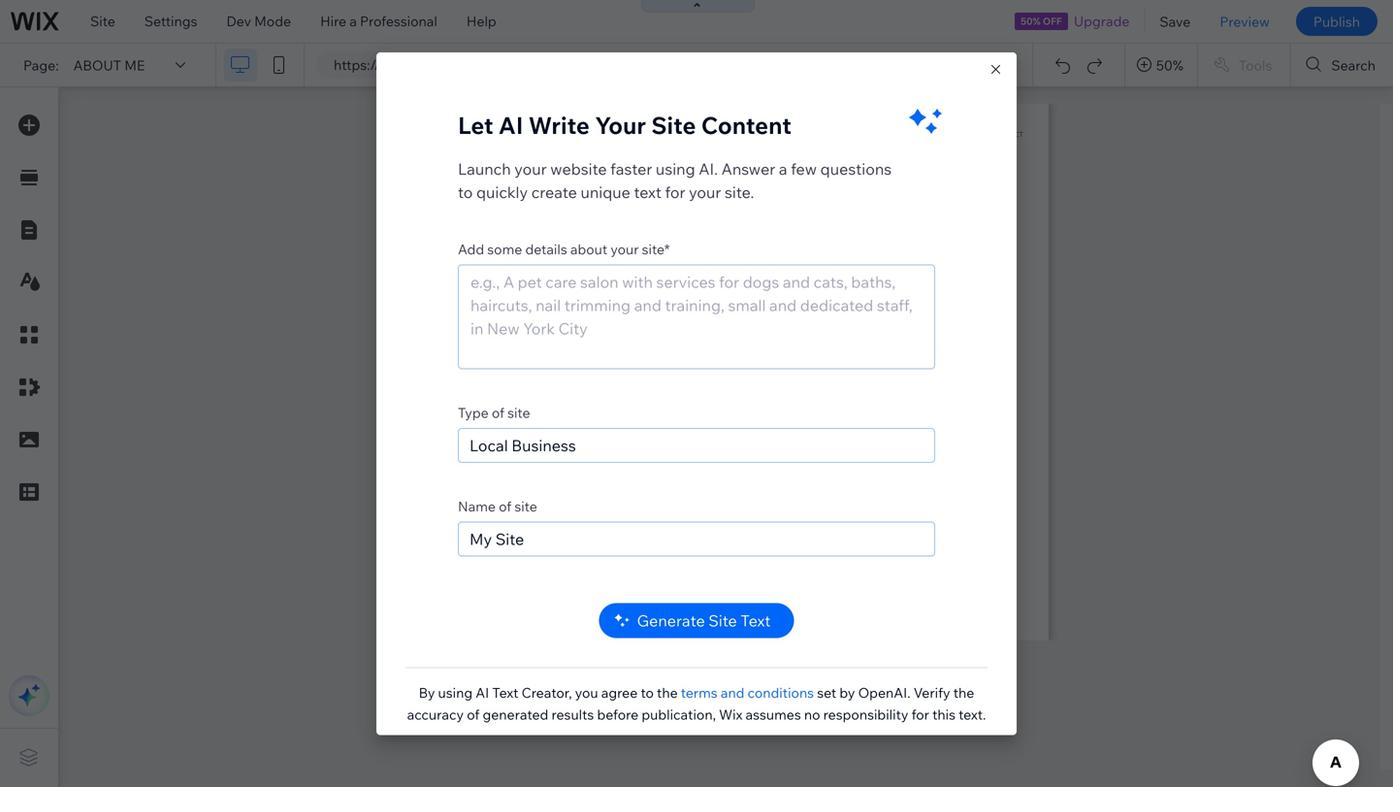 Task type: locate. For each thing, give the bounding box(es) containing it.
50% for 50%
[[1157, 57, 1184, 74]]

settings
[[144, 13, 197, 30]]

terms and conditions button
[[681, 684, 814, 701]]

the
[[657, 684, 678, 701], [954, 684, 975, 701]]

me
[[124, 57, 145, 74]]

you
[[575, 684, 598, 701]]

of right name
[[499, 498, 512, 515]]

2 horizontal spatial your
[[689, 182, 721, 202]]

the inside set by openai. verify the accuracy of generated results before publication, wix assumes no responsibility for this text.
[[954, 684, 975, 701]]

2 the from the left
[[954, 684, 975, 701]]

2 vertical spatial site
[[709, 611, 737, 630]]

wix
[[719, 706, 743, 723]]

0 vertical spatial site
[[508, 404, 530, 421]]

0 vertical spatial using
[[656, 159, 695, 178]]

by
[[419, 684, 435, 701]]

responsibility
[[824, 706, 909, 723]]

0 horizontal spatial using
[[438, 684, 473, 701]]

about
[[571, 240, 608, 257]]

text up terms and conditions button
[[741, 611, 771, 630]]

1 vertical spatial site
[[515, 498, 537, 515]]

site right name
[[515, 498, 537, 515]]

your down ai.
[[689, 182, 721, 202]]

ai up generated
[[476, 684, 489, 701]]

2 vertical spatial your
[[611, 240, 639, 257]]

using
[[656, 159, 695, 178], [438, 684, 473, 701]]

1 vertical spatial your
[[689, 182, 721, 202]]

1 vertical spatial of
[[499, 498, 512, 515]]

0 vertical spatial to
[[458, 182, 473, 202]]

site*
[[642, 240, 670, 257]]

of
[[492, 404, 505, 421], [499, 498, 512, 515], [467, 706, 480, 723]]

site
[[508, 404, 530, 421], [515, 498, 537, 515]]

0 horizontal spatial a
[[350, 13, 357, 30]]

using right by
[[438, 684, 473, 701]]

0 vertical spatial ai
[[499, 110, 523, 140]]

1 horizontal spatial for
[[912, 706, 930, 723]]

launch your website faster using ai. answer a few questions to quickly create unique text for your site.
[[458, 159, 892, 202]]

2 horizontal spatial site
[[709, 611, 737, 630]]

0 vertical spatial text
[[741, 611, 771, 630]]

site right your on the top of the page
[[652, 110, 696, 140]]

0 vertical spatial 50%
[[1021, 15, 1041, 27]]

to
[[458, 182, 473, 202], [641, 684, 654, 701]]

quickly
[[476, 182, 528, 202]]

1 vertical spatial ai
[[476, 684, 489, 701]]

50%
[[1021, 15, 1041, 27], [1157, 57, 1184, 74]]

for
[[665, 182, 686, 202], [912, 706, 930, 723]]

https://www.wix.com/mysite
[[334, 56, 511, 73]]

site up 'about'
[[90, 13, 115, 30]]

text up generated
[[492, 684, 519, 701]]

for right "text"
[[665, 182, 686, 202]]

of for name
[[499, 498, 512, 515]]

50% left off at the top right of page
[[1021, 15, 1041, 27]]

your up create
[[515, 159, 547, 178]]

results
[[552, 706, 594, 723]]

by
[[840, 684, 855, 701]]

1 horizontal spatial text
[[741, 611, 771, 630]]

0 horizontal spatial for
[[665, 182, 686, 202]]

0 horizontal spatial your
[[515, 159, 547, 178]]

using left ai.
[[656, 159, 695, 178]]

off
[[1043, 15, 1062, 27]]

1 vertical spatial a
[[779, 159, 788, 178]]

your left site*
[[611, 240, 639, 257]]

save button
[[1146, 0, 1206, 43]]

of right the accuracy
[[467, 706, 480, 723]]

some
[[487, 240, 522, 257]]

0 vertical spatial of
[[492, 404, 505, 421]]

text
[[741, 611, 771, 630], [492, 684, 519, 701]]

site right type
[[508, 404, 530, 421]]

1 horizontal spatial to
[[641, 684, 654, 701]]

for inside launch your website faster using ai. answer a few questions to quickly create unique text for your site.
[[665, 182, 686, 202]]

0 horizontal spatial to
[[458, 182, 473, 202]]

by using ai text creator, you agree to the terms and conditions
[[419, 684, 814, 701]]

preview
[[1220, 13, 1270, 30]]

1 vertical spatial site
[[652, 110, 696, 140]]

0 horizontal spatial ai
[[476, 684, 489, 701]]

your
[[595, 110, 646, 140]]

for left "this"
[[912, 706, 930, 723]]

dev mode
[[227, 13, 291, 30]]

Fluffy Tails text field
[[458, 521, 936, 556]]

add some details about your site*
[[458, 240, 670, 257]]

site for type of site
[[508, 404, 530, 421]]

1 vertical spatial for
[[912, 706, 930, 723]]

to down 'launch'
[[458, 182, 473, 202]]

publish
[[1314, 13, 1361, 30]]

1 vertical spatial 50%
[[1157, 57, 1184, 74]]

launch
[[458, 159, 511, 178]]

of inside set by openai. verify the accuracy of generated results before publication, wix assumes no responsibility for this text.
[[467, 706, 480, 723]]

answer
[[722, 159, 776, 178]]

about me
[[73, 57, 145, 74]]

using inside launch your website faster using ai. answer a few questions to quickly create unique text for your site.
[[656, 159, 695, 178]]

text
[[634, 182, 662, 202]]

this
[[933, 706, 956, 723]]

search button
[[1291, 44, 1394, 86]]

your
[[515, 159, 547, 178], [689, 182, 721, 202], [611, 240, 639, 257]]

a right hire
[[350, 13, 357, 30]]

site right generate
[[709, 611, 737, 630]]

the up text.
[[954, 684, 975, 701]]

0 horizontal spatial the
[[657, 684, 678, 701]]

to right agree
[[641, 684, 654, 701]]

type of site
[[458, 404, 530, 421]]

tools button
[[1198, 44, 1290, 86]]

1 horizontal spatial using
[[656, 159, 695, 178]]

1 vertical spatial to
[[641, 684, 654, 701]]

about
[[73, 57, 121, 74]]

type
[[458, 404, 489, 421]]

for inside set by openai. verify the accuracy of generated results before publication, wix assumes no responsibility for this text.
[[912, 706, 930, 723]]

a left the few
[[779, 159, 788, 178]]

50% inside "button"
[[1157, 57, 1184, 74]]

50% down save
[[1157, 57, 1184, 74]]

ai
[[499, 110, 523, 140], [476, 684, 489, 701]]

the up publication, in the bottom of the page
[[657, 684, 678, 701]]

Pet Care Provider text field
[[458, 428, 936, 463]]

1 horizontal spatial 50%
[[1157, 57, 1184, 74]]

to inside launch your website faster using ai. answer a few questions to quickly create unique text for your site.
[[458, 182, 473, 202]]

of right type
[[492, 404, 505, 421]]

for for your
[[665, 182, 686, 202]]

0 vertical spatial site
[[90, 13, 115, 30]]

a
[[350, 13, 357, 30], [779, 159, 788, 178]]

0 vertical spatial for
[[665, 182, 686, 202]]

site
[[90, 13, 115, 30], [652, 110, 696, 140], [709, 611, 737, 630]]

no
[[804, 706, 821, 723]]

content
[[701, 110, 792, 140]]

dev
[[227, 13, 251, 30]]

0 horizontal spatial 50%
[[1021, 15, 1041, 27]]

50% off
[[1021, 15, 1062, 27]]

0 horizontal spatial site
[[90, 13, 115, 30]]

ai right the let
[[499, 110, 523, 140]]

publish button
[[1296, 7, 1378, 36]]

0 horizontal spatial text
[[492, 684, 519, 701]]

set
[[817, 684, 837, 701]]

site inside button
[[709, 611, 737, 630]]

a inside launch your website faster using ai. answer a few questions to quickly create unique text for your site.
[[779, 159, 788, 178]]

assumes
[[746, 706, 801, 723]]

write
[[529, 110, 590, 140]]

1 horizontal spatial site
[[652, 110, 696, 140]]

2 vertical spatial of
[[467, 706, 480, 723]]

1 horizontal spatial ai
[[499, 110, 523, 140]]

for for this
[[912, 706, 930, 723]]

1 horizontal spatial a
[[779, 159, 788, 178]]

verify
[[914, 684, 951, 701]]

professional
[[360, 13, 438, 30]]

1 horizontal spatial your
[[611, 240, 639, 257]]

hire
[[320, 13, 347, 30]]

upgrade
[[1074, 13, 1130, 30]]

e.g., A pet care salon with services for dogs and cats, baths, haircuts, nail trimming and training, small and dedicated staff, in New York City text field
[[458, 264, 936, 369]]

1 horizontal spatial the
[[954, 684, 975, 701]]

creator,
[[522, 684, 572, 701]]

mode
[[254, 13, 291, 30]]

0 vertical spatial a
[[350, 13, 357, 30]]

questions
[[821, 159, 892, 178]]



Task type: vqa. For each thing, say whether or not it's contained in the screenshot.
the rightmost From
no



Task type: describe. For each thing, give the bounding box(es) containing it.
few
[[791, 159, 817, 178]]

preview button
[[1206, 0, 1285, 43]]

of for type
[[492, 404, 505, 421]]

and
[[721, 684, 745, 701]]

generated
[[483, 706, 549, 723]]

text inside button
[[741, 611, 771, 630]]

50% button
[[1126, 44, 1197, 86]]

let ai write your site content
[[458, 110, 792, 140]]

details
[[525, 240, 567, 257]]

site for name of site
[[515, 498, 537, 515]]

ai.
[[699, 159, 718, 178]]

create
[[532, 182, 577, 202]]

search
[[1332, 57, 1376, 74]]

save
[[1160, 13, 1191, 30]]

text.
[[959, 706, 986, 723]]

help
[[467, 13, 497, 30]]

let
[[458, 110, 494, 140]]

before
[[597, 706, 639, 723]]

generate site text
[[637, 611, 771, 630]]

openai.
[[858, 684, 911, 701]]

set by openai. verify the accuracy of generated results before publication, wix assumes no responsibility for this text.
[[407, 684, 986, 723]]

faster
[[611, 159, 652, 178]]

generate
[[637, 611, 705, 630]]

add
[[458, 240, 484, 257]]

name
[[458, 498, 496, 515]]

generate site text button
[[599, 603, 794, 638]]

conditions
[[748, 684, 814, 701]]

0 vertical spatial your
[[515, 159, 547, 178]]

accuracy
[[407, 706, 464, 723]]

50% for 50% off
[[1021, 15, 1041, 27]]

website
[[550, 159, 607, 178]]

hire a professional
[[320, 13, 438, 30]]

terms
[[681, 684, 718, 701]]

1 vertical spatial using
[[438, 684, 473, 701]]

agree
[[601, 684, 638, 701]]

tools
[[1239, 57, 1273, 74]]

1 the from the left
[[657, 684, 678, 701]]

name of site
[[458, 498, 537, 515]]

publication,
[[642, 706, 716, 723]]

1 vertical spatial text
[[492, 684, 519, 701]]

site.
[[725, 182, 754, 202]]

unique
[[581, 182, 631, 202]]



